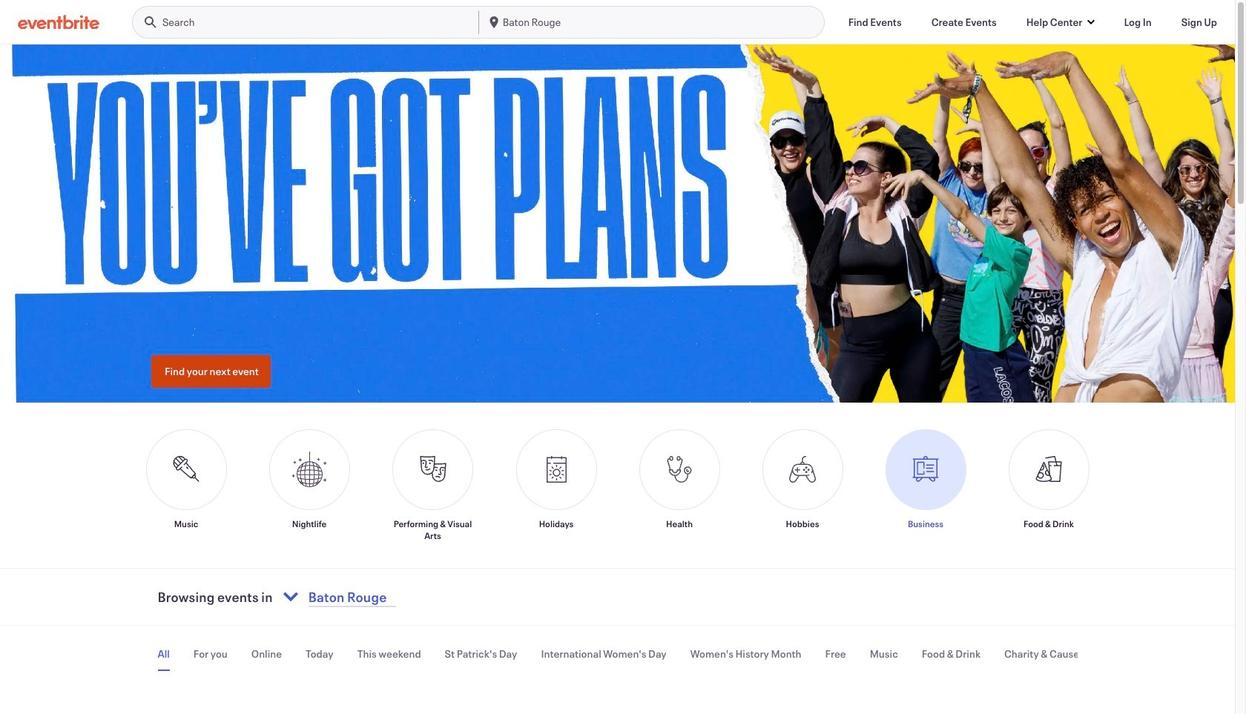 Task type: locate. For each thing, give the bounding box(es) containing it.
create events element
[[932, 14, 997, 29]]

None text field
[[304, 579, 494, 615]]

homepage header image
[[0, 45, 1247, 403]]



Task type: describe. For each thing, give the bounding box(es) containing it.
log in element
[[1125, 14, 1152, 29]]

sign up element
[[1182, 14, 1218, 29]]

eventbrite image
[[18, 15, 99, 29]]

find events element
[[849, 14, 902, 29]]



Task type: vqa. For each thing, say whether or not it's contained in the screenshot.
3 MIN READ
no



